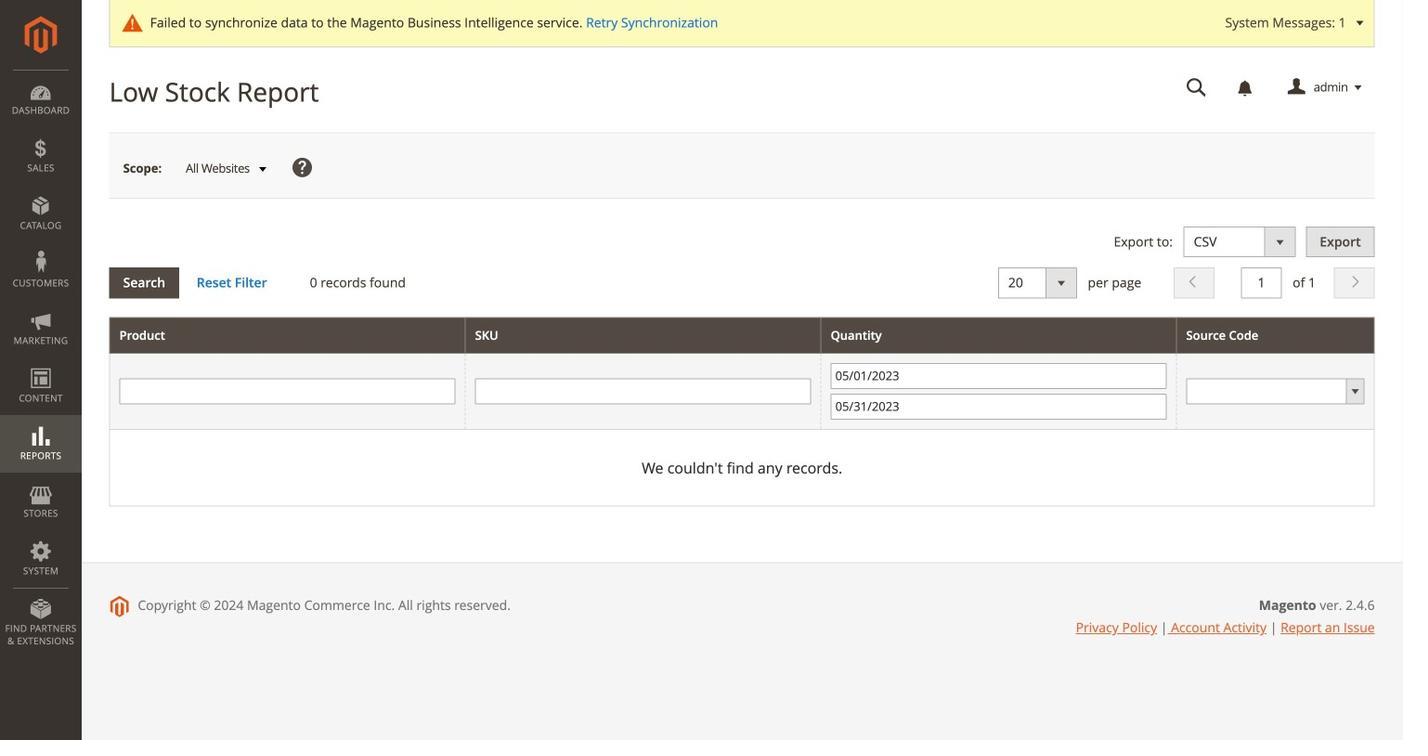 Task type: describe. For each thing, give the bounding box(es) containing it.
From text field
[[831, 363, 1167, 389]]

magento admin panel image
[[25, 16, 57, 54]]



Task type: locate. For each thing, give the bounding box(es) containing it.
menu bar
[[0, 70, 82, 657]]

To text field
[[831, 394, 1167, 420]]

None text field
[[119, 378, 456, 404]]

None text field
[[1174, 72, 1220, 104], [1242, 268, 1282, 298], [475, 378, 811, 404], [1174, 72, 1220, 104], [1242, 268, 1282, 298], [475, 378, 811, 404]]



